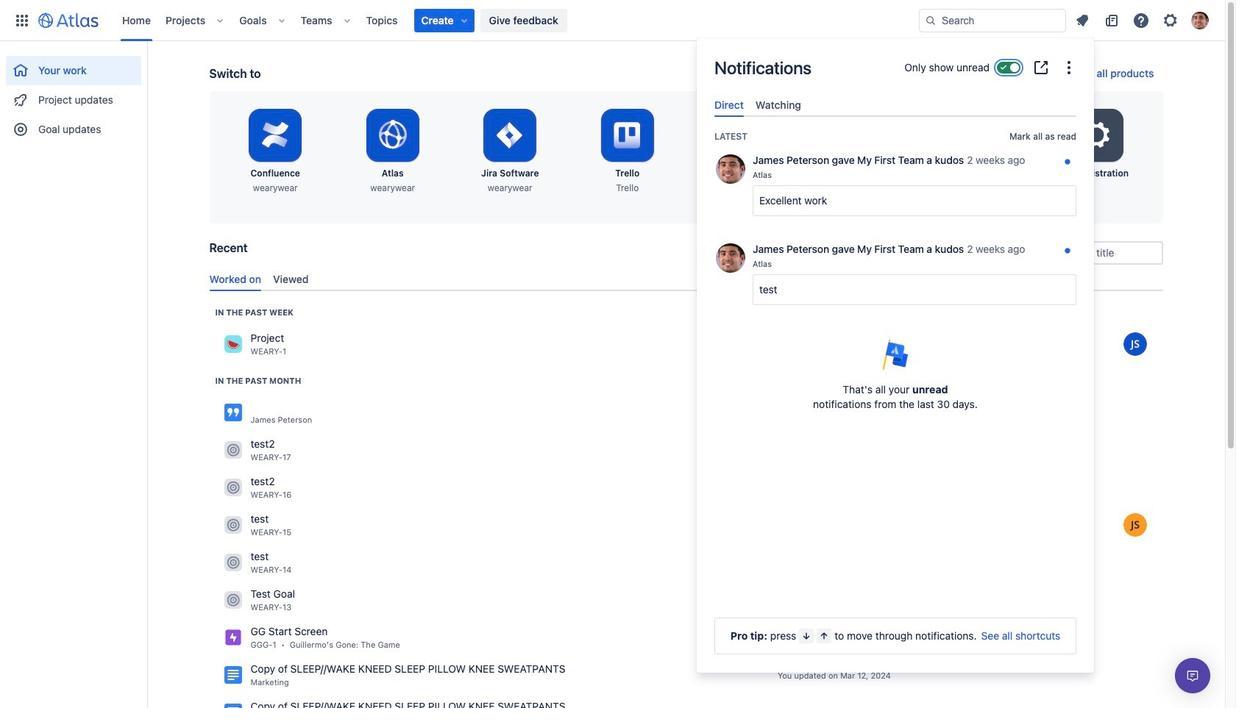 Task type: vqa. For each thing, say whether or not it's contained in the screenshot.
the Add a follower 'icon'
no



Task type: describe. For each thing, give the bounding box(es) containing it.
heading for townsquare icon
[[215, 307, 294, 318]]

1 confluence image from the top
[[224, 404, 242, 422]]

2 townsquare image from the top
[[224, 479, 242, 497]]

4 townsquare image from the top
[[224, 554, 242, 572]]

townsquare image
[[224, 336, 242, 353]]

arrow up image
[[818, 631, 830, 642]]

account image
[[1191, 11, 1209, 29]]

arrow down image
[[801, 631, 813, 642]]

3 confluence image from the top
[[224, 704, 242, 709]]

heading for third "confluence" 'image' from the bottom
[[215, 375, 301, 387]]

0 vertical spatial tab list
[[709, 93, 1082, 117]]

help image
[[1132, 11, 1150, 29]]

2 confluence image from the top
[[224, 667, 242, 685]]

open notifications in a new tab image
[[1032, 59, 1050, 77]]

3 townsquare image from the top
[[224, 517, 242, 534]]

1 vertical spatial tab list
[[203, 267, 1169, 291]]



Task type: locate. For each thing, give the bounding box(es) containing it.
0 horizontal spatial settings image
[[1079, 118, 1115, 153]]

top element
[[9, 0, 919, 41]]

1 heading from the top
[[215, 307, 294, 318]]

heading
[[215, 307, 294, 318], [215, 375, 301, 387]]

1 vertical spatial settings image
[[1079, 118, 1115, 153]]

None search field
[[919, 8, 1066, 32]]

confluence image
[[224, 404, 242, 422], [224, 667, 242, 685], [224, 704, 242, 709]]

2 vertical spatial confluence image
[[224, 704, 242, 709]]

Search field
[[919, 8, 1066, 32]]

dialog
[[697, 38, 1094, 673]]

heading down townsquare icon
[[215, 375, 301, 387]]

5 townsquare image from the top
[[224, 592, 242, 609]]

townsquare image
[[224, 442, 242, 459], [224, 479, 242, 497], [224, 517, 242, 534], [224, 554, 242, 572], [224, 592, 242, 609]]

notifications image
[[1073, 11, 1091, 29]]

0 vertical spatial settings image
[[1162, 11, 1179, 29]]

heading up townsquare icon
[[215, 307, 294, 318]]

banner
[[0, 0, 1225, 41]]

1 horizontal spatial settings image
[[1162, 11, 1179, 29]]

jira image
[[224, 629, 242, 647]]

2 heading from the top
[[215, 375, 301, 387]]

switch to... image
[[13, 11, 31, 29]]

tab list
[[709, 93, 1082, 117], [203, 267, 1169, 291]]

settings image
[[1162, 11, 1179, 29], [1079, 118, 1115, 153]]

0 vertical spatial confluence image
[[224, 404, 242, 422]]

1 townsquare image from the top
[[224, 442, 242, 459]]

0 vertical spatial heading
[[215, 307, 294, 318]]

more image
[[1060, 59, 1078, 77]]

search image
[[925, 14, 937, 26]]

group
[[6, 41, 141, 149]]

open intercom messenger image
[[1184, 667, 1202, 685]]

Filter by title field
[[1033, 243, 1161, 263]]

1 vertical spatial heading
[[215, 375, 301, 387]]

1 vertical spatial confluence image
[[224, 667, 242, 685]]



